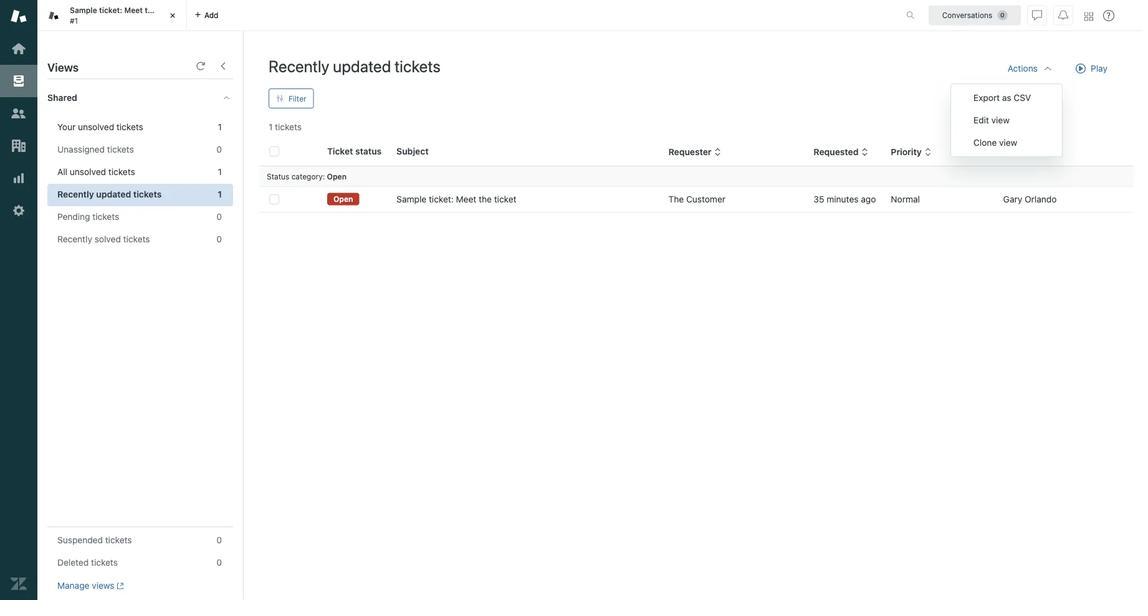 Task type: vqa. For each thing, say whether or not it's contained in the screenshot.
2nd WEBHOOKS from the bottom
no



Task type: locate. For each thing, give the bounding box(es) containing it.
ticket
[[159, 6, 180, 15], [494, 194, 517, 205]]

0 vertical spatial meet
[[124, 6, 143, 15]]

ticket
[[327, 146, 353, 157]]

sample for sample ticket: meet the ticket
[[397, 194, 427, 205]]

sample inside sample ticket: meet the ticket #1
[[70, 6, 97, 15]]

recently up filter on the top
[[269, 56, 330, 75]]

1 horizontal spatial recently updated tickets
[[269, 56, 441, 75]]

the
[[145, 6, 157, 15], [479, 194, 492, 205]]

requested button
[[814, 147, 869, 158]]

0 vertical spatial ticket
[[159, 6, 180, 15]]

priority
[[891, 147, 922, 157]]

all unsolved tickets
[[57, 167, 135, 177]]

0 for deleted tickets
[[217, 558, 222, 568]]

sample
[[70, 6, 97, 15], [397, 194, 427, 205]]

sample up #1
[[70, 6, 97, 15]]

1 horizontal spatial meet
[[456, 194, 477, 205]]

row
[[259, 187, 1134, 212]]

unsolved for all
[[70, 167, 106, 177]]

4 0 from the top
[[217, 535, 222, 546]]

requester button
[[669, 147, 722, 158]]

unsolved up the unassigned tickets at the left top of the page
[[78, 122, 114, 132]]

0 horizontal spatial sample
[[70, 6, 97, 15]]

unassigned tickets
[[57, 144, 134, 155]]

suspended tickets
[[57, 535, 132, 546]]

1 vertical spatial ticket:
[[429, 194, 454, 205]]

0 horizontal spatial ticket
[[159, 6, 180, 15]]

2 0 from the top
[[217, 212, 222, 222]]

clone view
[[974, 138, 1018, 148]]

ticket inside sample ticket: meet the ticket #1
[[159, 6, 180, 15]]

ticket: for sample ticket: meet the ticket #1
[[99, 6, 122, 15]]

view for clone view
[[1000, 138, 1018, 148]]

get help image
[[1104, 10, 1115, 21]]

3 0 from the top
[[217, 234, 222, 244]]

tickets
[[395, 56, 441, 75], [117, 122, 143, 132], [275, 122, 302, 132], [107, 144, 134, 155], [108, 167, 135, 177], [133, 189, 162, 200], [93, 212, 119, 222], [123, 234, 150, 244], [105, 535, 132, 546], [91, 558, 118, 568]]

1 for all unsolved tickets
[[218, 167, 222, 177]]

0 horizontal spatial updated
[[96, 189, 131, 200]]

assignee
[[1004, 147, 1042, 157]]

category:
[[292, 172, 325, 181]]

menu containing export as csv
[[951, 84, 1063, 157]]

1 0 from the top
[[217, 144, 222, 155]]

1 horizontal spatial sample
[[397, 194, 427, 205]]

1 horizontal spatial the
[[479, 194, 492, 205]]

1 vertical spatial ticket
[[494, 194, 517, 205]]

recently down the pending
[[57, 234, 92, 244]]

unsolved down unassigned
[[70, 167, 106, 177]]

the inside sample ticket: meet the ticket #1
[[145, 6, 157, 15]]

recently solved tickets
[[57, 234, 150, 244]]

35
[[814, 194, 825, 205]]

recently for 0
[[57, 234, 92, 244]]

ticket inside row
[[494, 194, 517, 205]]

meet for sample ticket: meet the ticket #1
[[124, 6, 143, 15]]

1 vertical spatial view
[[1000, 138, 1018, 148]]

edit view menu item
[[952, 109, 1063, 132]]

0 vertical spatial ticket:
[[99, 6, 122, 15]]

pending tickets
[[57, 212, 119, 222]]

0 vertical spatial unsolved
[[78, 122, 114, 132]]

export as csv
[[974, 93, 1032, 103]]

tabs tab list
[[37, 0, 894, 31]]

ticket for sample ticket: meet the ticket
[[494, 194, 517, 205]]

1
[[218, 122, 222, 132], [269, 122, 273, 132], [218, 167, 222, 177], [218, 189, 222, 200]]

5 0 from the top
[[217, 558, 222, 568]]

sample for sample ticket: meet the ticket #1
[[70, 6, 97, 15]]

deleted tickets
[[57, 558, 118, 568]]

1 vertical spatial unsolved
[[70, 167, 106, 177]]

collapse views pane image
[[218, 61, 228, 71]]

0 horizontal spatial ticket:
[[99, 6, 122, 15]]

0 vertical spatial sample
[[70, 6, 97, 15]]

0 for pending tickets
[[217, 212, 222, 222]]

0 for unassigned tickets
[[217, 144, 222, 155]]

notifications image
[[1059, 10, 1069, 20]]

0
[[217, 144, 222, 155], [217, 212, 222, 222], [217, 234, 222, 244], [217, 535, 222, 546], [217, 558, 222, 568]]

organizations image
[[11, 138, 27, 154]]

priority button
[[891, 147, 932, 158]]

menu
[[951, 84, 1063, 157]]

meet inside sample ticket: meet the ticket #1
[[124, 6, 143, 15]]

recently up the pending
[[57, 189, 94, 200]]

ticket:
[[99, 6, 122, 15], [429, 194, 454, 205]]

unsolved for your
[[78, 122, 114, 132]]

requester
[[669, 147, 712, 157]]

open
[[327, 172, 347, 181], [334, 195, 353, 204]]

meet inside row
[[456, 194, 477, 205]]

sample down subject
[[397, 194, 427, 205]]

#1
[[70, 16, 78, 25]]

ticket: inside sample ticket: meet the ticket #1
[[99, 6, 122, 15]]

status category: open
[[267, 172, 347, 181]]

orlando
[[1025, 194, 1057, 205]]

0 horizontal spatial recently updated tickets
[[57, 189, 162, 200]]

recently
[[269, 56, 330, 75], [57, 189, 94, 200], [57, 234, 92, 244]]

0 for recently solved tickets
[[217, 234, 222, 244]]

1 vertical spatial the
[[479, 194, 492, 205]]

1 vertical spatial recently updated tickets
[[57, 189, 162, 200]]

1 vertical spatial sample
[[397, 194, 427, 205]]

refresh views pane image
[[196, 61, 206, 71]]

tab
[[37, 0, 187, 31]]

the for sample ticket: meet the ticket
[[479, 194, 492, 205]]

the for sample ticket: meet the ticket #1
[[145, 6, 157, 15]]

view down edit view menu item
[[1000, 138, 1018, 148]]

reporting image
[[11, 170, 27, 186]]

the
[[669, 194, 684, 205]]

tab containing sample ticket: meet the ticket
[[37, 0, 187, 31]]

ticket for sample ticket: meet the ticket #1
[[159, 6, 180, 15]]

recently updated tickets
[[269, 56, 441, 75], [57, 189, 162, 200]]

meet
[[124, 6, 143, 15], [456, 194, 477, 205]]

deleted
[[57, 558, 89, 568]]

conversations button
[[929, 5, 1022, 25]]

ticket: for sample ticket: meet the ticket
[[429, 194, 454, 205]]

shared heading
[[37, 79, 243, 117]]

1 horizontal spatial ticket
[[494, 194, 517, 205]]

1 horizontal spatial ticket:
[[429, 194, 454, 205]]

open down status category: open
[[334, 195, 353, 204]]

gary orlando
[[1004, 194, 1057, 205]]

0 horizontal spatial meet
[[124, 6, 143, 15]]

2 vertical spatial recently
[[57, 234, 92, 244]]

0 vertical spatial view
[[992, 115, 1010, 125]]

zendesk support image
[[11, 8, 27, 24]]

1 vertical spatial recently
[[57, 189, 94, 200]]

view
[[992, 115, 1010, 125], [1000, 138, 1018, 148]]

open down ticket
[[327, 172, 347, 181]]

0 vertical spatial the
[[145, 6, 157, 15]]

unassigned
[[57, 144, 105, 155]]

unsolved
[[78, 122, 114, 132], [70, 167, 106, 177]]

filter
[[289, 94, 307, 103]]

customer
[[687, 194, 726, 205]]

status
[[267, 172, 290, 181]]

conversations
[[943, 11, 993, 20]]

35 minutes ago
[[814, 194, 876, 205]]

0 horizontal spatial the
[[145, 6, 157, 15]]

1 vertical spatial meet
[[456, 194, 477, 205]]

shared
[[47, 93, 77, 103]]

minutes
[[827, 194, 859, 205]]

0 vertical spatial updated
[[333, 56, 391, 75]]

0 vertical spatial recently updated tickets
[[269, 56, 441, 75]]

view right edit on the top
[[992, 115, 1010, 125]]

(opens in a new tab) image
[[114, 583, 124, 590]]

updated
[[333, 56, 391, 75], [96, 189, 131, 200]]

manage views link
[[57, 581, 124, 592]]

filter button
[[269, 89, 314, 109]]



Task type: describe. For each thing, give the bounding box(es) containing it.
1 for recently updated tickets
[[218, 189, 222, 200]]

recently for 1
[[57, 189, 94, 200]]

your
[[57, 122, 76, 132]]

1 for your unsolved tickets
[[218, 122, 222, 132]]

all
[[57, 167, 67, 177]]

suspended
[[57, 535, 103, 546]]

requested
[[814, 147, 859, 157]]

export
[[974, 93, 1000, 103]]

as
[[1003, 93, 1012, 103]]

zendesk products image
[[1085, 12, 1094, 21]]

1 tickets
[[269, 122, 302, 132]]

status
[[355, 146, 382, 157]]

add button
[[187, 0, 226, 31]]

ago
[[861, 194, 876, 205]]

ticket status
[[327, 146, 382, 157]]

the customer
[[669, 194, 726, 205]]

get started image
[[11, 41, 27, 57]]

meet for sample ticket: meet the ticket
[[456, 194, 477, 205]]

clone view menu item
[[952, 132, 1063, 154]]

assignee button
[[1004, 147, 1052, 158]]

play
[[1091, 63, 1108, 74]]

sample ticket: meet the ticket
[[397, 194, 517, 205]]

shared button
[[37, 79, 210, 117]]

pending
[[57, 212, 90, 222]]

export as csv menu item
[[952, 87, 1063, 109]]

views
[[47, 60, 79, 74]]

1 vertical spatial open
[[334, 195, 353, 204]]

actions
[[1008, 63, 1038, 74]]

play button
[[1066, 56, 1119, 81]]

row containing sample ticket: meet the ticket
[[259, 187, 1134, 212]]

manage views
[[57, 581, 114, 591]]

customers image
[[11, 105, 27, 122]]

sample ticket: meet the ticket link
[[397, 193, 517, 206]]

gary
[[1004, 194, 1023, 205]]

zendesk image
[[11, 576, 27, 592]]

your unsolved tickets
[[57, 122, 143, 132]]

1 vertical spatial updated
[[96, 189, 131, 200]]

views
[[92, 581, 114, 591]]

main element
[[0, 0, 37, 601]]

normal
[[891, 194, 921, 205]]

sample ticket: meet the ticket #1
[[70, 6, 180, 25]]

manage
[[57, 581, 89, 591]]

0 for suspended tickets
[[217, 535, 222, 546]]

0 vertical spatial recently
[[269, 56, 330, 75]]

admin image
[[11, 203, 27, 219]]

edit
[[974, 115, 990, 125]]

subject
[[397, 146, 429, 157]]

csv
[[1014, 93, 1032, 103]]

button displays agent's chat status as invisible. image
[[1033, 10, 1043, 20]]

1 horizontal spatial updated
[[333, 56, 391, 75]]

clone
[[974, 138, 997, 148]]

solved
[[95, 234, 121, 244]]

view for edit view
[[992, 115, 1010, 125]]

0 vertical spatial open
[[327, 172, 347, 181]]

views image
[[11, 73, 27, 89]]

actions button
[[998, 56, 1063, 81]]

add
[[205, 11, 219, 20]]

edit view
[[974, 115, 1010, 125]]

close image
[[167, 9, 179, 22]]



